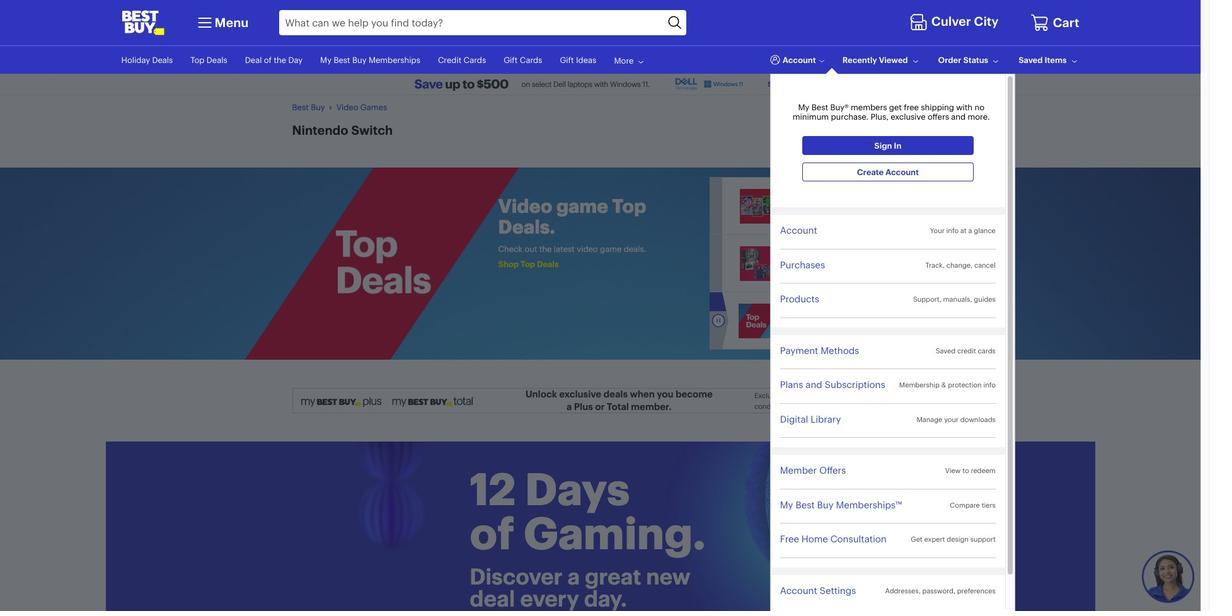 Task type: locate. For each thing, give the bounding box(es) containing it.
buy up nintendo switch
[[311, 102, 325, 112]]

top up deals.
[[612, 195, 646, 218]]

2 vertical spatial nintendo
[[787, 258, 824, 268]]

glance
[[974, 226, 996, 235]]

consoles
[[855, 258, 890, 268]]

game up payment methods
[[811, 316, 833, 326]]

switch inside button
[[826, 258, 853, 268]]

1 vertical spatial nintendo
[[846, 196, 882, 206]]

0 horizontal spatial nintendo
[[292, 122, 348, 138]]

exclusive right 'plus,'
[[891, 112, 926, 122]]

expert
[[924, 535, 945, 544]]

1 horizontal spatial switch
[[826, 258, 853, 268]]

menu button
[[194, 13, 249, 33]]

city
[[974, 14, 999, 29]]

video for deals.
[[498, 195, 553, 218]]

0 vertical spatial nintendo
[[292, 122, 348, 138]]

on
[[808, 196, 818, 206]]

game right video
[[600, 244, 622, 254]]

recently viewed button
[[843, 54, 921, 66]]

top up methods in the right of the page
[[835, 316, 850, 326]]

0 vertical spatial buy
[[352, 55, 367, 65]]

2 vertical spatial video
[[786, 316, 809, 326]]

save on select nintendo games
[[787, 196, 882, 216]]

top inside utility 'element'
[[191, 55, 205, 65]]

credit
[[957, 346, 976, 355]]

1 horizontal spatial gift
[[560, 55, 574, 65]]

0 horizontal spatial saved
[[936, 346, 956, 355]]

deals
[[152, 55, 173, 65], [207, 55, 227, 65], [537, 259, 559, 269], [852, 316, 873, 326]]

cart icon image
[[1031, 13, 1050, 32]]

best inside my best buy® members get free shipping with no minimum purchase. plus, exclusive offers and more.
[[812, 102, 828, 112]]

gift cards
[[504, 55, 542, 65]]

gift right credit cards
[[504, 55, 518, 65]]

account button
[[770, 54, 825, 66]]

guides
[[974, 295, 996, 304]]

1 vertical spatial switch
[[826, 258, 853, 268]]

1 horizontal spatial video
[[498, 195, 553, 218]]

a
[[969, 226, 972, 235], [568, 563, 580, 590]]

saved for saved credit cards
[[936, 346, 956, 355]]

unlock exclusive deals when you become a plus or total member.
[[525, 389, 713, 413]]

2 horizontal spatial nintendo
[[846, 196, 882, 206]]

buy left memberships
[[352, 55, 367, 65]]

0 horizontal spatial switch
[[351, 122, 393, 138]]

exclusive left 'deals'
[[559, 389, 601, 401]]

video game top deals. check out the latest video game deals. shop top deals
[[498, 195, 646, 269]]

top deals image
[[0, 168, 1206, 360], [739, 304, 774, 338]]

account link
[[780, 224, 817, 237]]

compare tiers
[[950, 501, 996, 510]]

saved
[[1019, 55, 1043, 65], [936, 346, 956, 355]]

exclusive
[[891, 112, 926, 122], [559, 389, 601, 401]]

design
[[947, 535, 969, 544]]

0 horizontal spatial exclusive
[[559, 389, 601, 401]]

0 vertical spatial saved
[[1019, 55, 1043, 65]]

cards left "gift ideas" link on the top left of page
[[520, 55, 542, 65]]

account down 'in'
[[886, 167, 919, 177]]

my best buy memberships™ link
[[780, 499, 902, 511]]

info left at
[[947, 226, 959, 235]]

info right protection
[[984, 381, 996, 390]]

1 vertical spatial and
[[806, 379, 822, 391]]

a right at
[[969, 226, 972, 235]]

switch left consoles
[[826, 258, 853, 268]]

when
[[630, 389, 655, 401]]

with
[[956, 102, 973, 112]]

0 horizontal spatial my
[[320, 55, 332, 65]]

deals inside 'video game top deals. check out the latest video game deals. shop top deals'
[[537, 259, 559, 269]]

1 vertical spatial exclusive
[[559, 389, 601, 401]]

my left buy®
[[798, 102, 810, 112]]

of right deal
[[264, 55, 272, 65]]

0 vertical spatial my
[[320, 55, 332, 65]]

2 vertical spatial and
[[812, 391, 825, 400]]

buy for my best buy memberships™
[[817, 499, 834, 511]]

1 vertical spatial my
[[798, 102, 810, 112]]

you
[[657, 389, 674, 401]]

new
[[646, 563, 690, 590]]

games
[[787, 206, 814, 216]]

account inside button
[[886, 167, 919, 177]]

shop top deals link
[[498, 259, 559, 269]]

menu
[[215, 14, 249, 30]]

deal of the day
[[245, 55, 303, 65]]

a left great
[[568, 563, 580, 590]]

0 vertical spatial a
[[969, 226, 972, 235]]

protection
[[948, 381, 982, 390]]

member
[[780, 465, 817, 477]]

account down games
[[780, 224, 817, 236]]

gift
[[504, 55, 518, 65], [560, 55, 574, 65]]

check
[[498, 244, 523, 254]]

top deals link
[[191, 55, 227, 65]]

video for deals
[[786, 316, 809, 326]]

0 horizontal spatial a
[[568, 563, 580, 590]]

2 horizontal spatial my
[[798, 102, 810, 112]]

1 vertical spatial buy
[[311, 102, 325, 112]]

membership & protection info
[[899, 381, 996, 390]]

buy®
[[830, 102, 849, 112]]

products link
[[780, 293, 819, 305]]

0 vertical spatial and
[[951, 112, 966, 122]]

buy down offers
[[817, 499, 834, 511]]

and right offers
[[951, 112, 966, 122]]

best for my best buy® members get free shipping with no minimum purchase. plus, exclusive offers and more.
[[812, 102, 828, 112]]

saved inside dropdown button
[[1019, 55, 1043, 65]]

game up video
[[556, 195, 608, 218]]

latest
[[554, 244, 575, 254]]

join today button
[[854, 391, 905, 410]]

my best buy plustm my best buy totaltm image
[[300, 397, 474, 409]]

manage your downloads
[[917, 415, 996, 424]]

2 horizontal spatial buy
[[817, 499, 834, 511]]

and inside "exclusions, terms and conditions apply."
[[812, 391, 825, 400]]

buy inside my best buy memberships™ link
[[817, 499, 834, 511]]

account up 'minimum'
[[783, 55, 816, 65]]

the inside 'video game top deals. check out the latest video game deals. shop top deals'
[[539, 244, 552, 254]]

tab list
[[283, 168, 918, 360]]

best left buy®
[[812, 102, 828, 112]]

and right 'terms'
[[812, 391, 825, 400]]

utility element
[[0, 46, 1210, 611]]

0 vertical spatial video
[[336, 102, 358, 112]]

0 vertical spatial switch
[[351, 122, 393, 138]]

2 vertical spatial buy
[[817, 499, 834, 511]]

2 cards from the left
[[520, 55, 542, 65]]

recently viewed
[[843, 55, 908, 65]]

2 vertical spatial game
[[811, 316, 833, 326]]

membership
[[899, 381, 940, 390]]

credit cards link
[[438, 55, 486, 65]]

my inside my best buy® members get free shipping with no minimum purchase. plus, exclusive offers and more.
[[798, 102, 810, 112]]

purchases link
[[780, 259, 825, 271]]

view
[[945, 466, 961, 475]]

of up discover in the left bottom of the page
[[470, 507, 515, 561]]

0 vertical spatial info
[[947, 226, 959, 235]]

best down member
[[796, 499, 815, 511]]

my right day
[[320, 55, 332, 65]]

get
[[889, 102, 902, 112]]

0 horizontal spatial buy
[[311, 102, 325, 112]]

subscriptions
[[825, 379, 885, 391]]

0 horizontal spatial gift
[[504, 55, 518, 65]]

save on select nintendo games button
[[723, 178, 901, 235]]

1 horizontal spatial a
[[969, 226, 972, 235]]

0 horizontal spatial of
[[264, 55, 272, 65]]

deals inside 'button'
[[852, 316, 873, 326]]

game for deals
[[811, 316, 833, 326]]

status
[[963, 55, 988, 65]]

video up the out
[[498, 195, 553, 218]]

0 vertical spatial game
[[556, 195, 608, 218]]

nintendo switch consoles button
[[723, 235, 901, 292]]

1 vertical spatial saved
[[936, 346, 956, 355]]

shop
[[498, 259, 519, 269]]

nintendo down create
[[846, 196, 882, 206]]

get expert design support
[[911, 535, 996, 544]]

2 gift from the left
[[560, 55, 574, 65]]

0 horizontal spatial the
[[274, 55, 286, 65]]

12 days
[[470, 463, 630, 517]]

1 vertical spatial of
[[470, 507, 515, 561]]

1 horizontal spatial saved
[[1019, 55, 1043, 65]]

nintendo for nintendo switch consoles
[[787, 258, 824, 268]]

gift left "ideas"
[[560, 55, 574, 65]]

the
[[274, 55, 286, 65], [539, 244, 552, 254]]

1 horizontal spatial info
[[984, 381, 996, 390]]

switch down games
[[351, 122, 393, 138]]

and up 'terms'
[[806, 379, 822, 391]]

a inside utility 'element'
[[969, 226, 972, 235]]

nintendo down 'best buy' 'link'
[[292, 122, 348, 138]]

1 horizontal spatial cards
[[520, 55, 542, 65]]

of inside utility 'element'
[[264, 55, 272, 65]]

redeem
[[971, 466, 996, 475]]

1 horizontal spatial exclusive
[[891, 112, 926, 122]]

top down menu dropdown button
[[191, 55, 205, 65]]

1 vertical spatial the
[[539, 244, 552, 254]]

1 vertical spatial video
[[498, 195, 553, 218]]

deals left deal
[[207, 55, 227, 65]]

1 gift from the left
[[504, 55, 518, 65]]

game
[[556, 195, 608, 218], [600, 244, 622, 254], [811, 316, 833, 326]]

info
[[947, 226, 959, 235], [984, 381, 996, 390]]

of gaming.
[[470, 507, 706, 561]]

video down "products" link
[[786, 316, 809, 326]]

cards right credit
[[464, 55, 486, 65]]

top inside video game top deals 'button'
[[835, 316, 850, 326]]

1 cards from the left
[[464, 55, 486, 65]]

2 horizontal spatial video
[[786, 316, 809, 326]]

of
[[264, 55, 272, 65], [470, 507, 515, 561]]

0 horizontal spatial info
[[947, 226, 959, 235]]

0 vertical spatial of
[[264, 55, 272, 65]]

addresses,
[[885, 587, 921, 595]]

order status button
[[938, 54, 1001, 66]]

top down the out
[[521, 259, 535, 269]]

products
[[780, 293, 819, 305]]

video up nintendo switch
[[336, 102, 358, 112]]

&
[[942, 381, 946, 390]]

0 vertical spatial exclusive
[[891, 112, 926, 122]]

culver city
[[931, 14, 999, 29]]

1 horizontal spatial nintendo
[[787, 258, 824, 268]]

video inside 'button'
[[786, 316, 809, 326]]

days
[[525, 463, 630, 517]]

0 horizontal spatial cards
[[464, 55, 486, 65]]

cart link
[[1031, 13, 1079, 32]]

video inside 'video game top deals. check out the latest video game deals. shop top deals'
[[498, 195, 553, 218]]

1 horizontal spatial buy
[[352, 55, 367, 65]]

deals up methods in the right of the page
[[852, 316, 873, 326]]

buy
[[352, 55, 367, 65], [311, 102, 325, 112], [817, 499, 834, 511]]

video games link
[[336, 102, 387, 112]]

the left day
[[274, 55, 286, 65]]

out
[[525, 244, 537, 254]]

deals down latest
[[537, 259, 559, 269]]

saved left the credit
[[936, 346, 956, 355]]

game inside 'button'
[[811, 316, 833, 326]]

0 vertical spatial the
[[274, 55, 286, 65]]

advertisement region
[[295, 74, 906, 95]]

nintendo down account link
[[787, 258, 824, 268]]

top deals
[[191, 55, 227, 65]]

the right the out
[[539, 244, 552, 254]]

1 horizontal spatial my
[[780, 499, 793, 511]]

viewed
[[879, 55, 908, 65]]

best right day
[[334, 55, 350, 65]]

saved left items
[[1019, 55, 1043, 65]]

2 vertical spatial my
[[780, 499, 793, 511]]

my up free
[[780, 499, 793, 511]]

1 horizontal spatial the
[[539, 244, 552, 254]]

deal
[[245, 55, 262, 65]]

gift ideas link
[[560, 55, 597, 65]]

best for my best buy memberships™
[[796, 499, 815, 511]]



Task type: vqa. For each thing, say whether or not it's contained in the screenshot.
cards
yes



Task type: describe. For each thing, give the bounding box(es) containing it.
order
[[938, 55, 962, 65]]

saved credit cards
[[936, 346, 996, 355]]

create
[[857, 167, 884, 177]]

0 horizontal spatial video
[[336, 102, 358, 112]]

support,
[[913, 295, 942, 304]]

payment
[[780, 344, 818, 356]]

to
[[963, 466, 969, 475]]

more
[[614, 55, 634, 65]]

bestbuy.com image
[[121, 10, 164, 35]]

account settings
[[780, 585, 856, 597]]

deals
[[604, 389, 628, 401]]

minimum
[[793, 112, 829, 122]]

day
[[288, 55, 303, 65]]

1 vertical spatial info
[[984, 381, 996, 390]]

best down day
[[292, 102, 309, 112]]

1 horizontal spatial of
[[470, 507, 515, 561]]

saved items button
[[1019, 54, 1079, 66]]

holiday deals
[[121, 55, 173, 65]]

best buy link
[[292, 102, 325, 112]]

no
[[975, 102, 985, 112]]

culver city button
[[909, 11, 1002, 35]]

downloads
[[961, 415, 996, 424]]

nintendo inside save on select nintendo games
[[846, 196, 882, 206]]

cards for gift cards
[[520, 55, 542, 65]]

culver
[[931, 14, 971, 29]]

video
[[577, 244, 598, 254]]

switch for nintendo switch
[[351, 122, 393, 138]]

payment methods link
[[780, 344, 859, 357]]

select
[[820, 196, 844, 206]]

sign
[[874, 140, 892, 150]]

1 vertical spatial a
[[568, 563, 580, 590]]

settings
[[820, 585, 856, 597]]

game for deals.
[[556, 195, 608, 218]]

my for my best buy memberships
[[320, 55, 332, 65]]

home
[[802, 533, 828, 545]]

track,
[[926, 261, 945, 269]]

12
[[470, 463, 516, 517]]

support, manuals, guides
[[913, 295, 996, 304]]

video games
[[336, 102, 387, 112]]

exclusive inside my best buy® members get free shipping with no minimum purchase. plus, exclusive offers and more.
[[891, 112, 926, 122]]

your
[[930, 226, 945, 235]]

discover a great new
[[470, 563, 690, 590]]

join
[[859, 396, 874, 406]]

gift for gift cards
[[504, 55, 518, 65]]

my best buy memberships
[[320, 55, 420, 65]]

tiers
[[982, 501, 996, 510]]

nintendo switch
[[292, 122, 393, 138]]

buy for my best buy memberships
[[352, 55, 367, 65]]

switch for nintendo switch consoles
[[826, 258, 853, 268]]

my for my best buy memberships™
[[780, 499, 793, 511]]

more.
[[968, 112, 990, 122]]

cart
[[1053, 14, 1079, 30]]

1 vertical spatial game
[[600, 244, 622, 254]]

unlock
[[525, 389, 557, 401]]

credit cards
[[438, 55, 486, 65]]

change,
[[947, 261, 973, 269]]

consultation
[[831, 533, 887, 545]]

compare
[[950, 501, 980, 510]]

cards for credit cards
[[464, 55, 486, 65]]

manuals,
[[943, 295, 972, 304]]

nintendo switch consoles
[[787, 258, 890, 268]]

free
[[904, 102, 919, 112]]

video game top deals
[[786, 316, 873, 326]]

gift for gift ideas
[[560, 55, 574, 65]]

free home consultation link
[[780, 533, 887, 546]]

account left 'settings'
[[780, 585, 817, 597]]

a plus or total member.
[[567, 401, 672, 413]]

discover
[[470, 563, 563, 590]]

best buy
[[292, 102, 325, 112]]

Type to search. Navigate forward to hear suggestions text field
[[279, 10, 664, 35]]

holiday deals link
[[121, 55, 173, 65]]

memberships
[[369, 55, 420, 65]]

at
[[961, 226, 967, 235]]

digital library
[[780, 413, 841, 425]]

best for my best buy memberships
[[334, 55, 350, 65]]

and inside my best buy® members get free shipping with no minimum purchase. plus, exclusive offers and more.
[[951, 112, 966, 122]]

order status
[[938, 55, 988, 65]]

my best buy memberships link
[[320, 55, 420, 65]]

shipping
[[921, 102, 954, 112]]

nintendo for nintendo switch
[[292, 122, 348, 138]]

plans and subscriptions
[[780, 379, 885, 391]]

members
[[851, 102, 887, 112]]

member offers
[[780, 465, 846, 477]]

methods
[[821, 344, 859, 356]]

tab list containing save on select nintendo games
[[283, 168, 918, 360]]

recently
[[843, 55, 877, 65]]

cancel
[[974, 261, 996, 269]]

cards
[[978, 346, 996, 355]]

pause the carousel image
[[711, 314, 725, 328]]

exclusive inside the unlock exclusive deals when you become a plus or total member.
[[559, 389, 601, 401]]

my best buy memberships™
[[780, 499, 902, 511]]

the inside utility 'element'
[[274, 55, 286, 65]]

my for my best buy® members get free shipping with no minimum purchase. plus, exclusive offers and more.
[[798, 102, 810, 112]]

plus,
[[871, 112, 889, 122]]

deals right holiday
[[152, 55, 173, 65]]

terms
[[792, 391, 811, 400]]

free
[[780, 533, 799, 545]]

great
[[585, 563, 641, 590]]

top deals image inside 'button'
[[739, 304, 774, 338]]

credit
[[438, 55, 462, 65]]

sign in
[[874, 140, 902, 150]]

deals.
[[498, 216, 555, 239]]

your info at a glance
[[930, 226, 996, 235]]

join today
[[859, 396, 900, 406]]

support
[[971, 535, 996, 544]]

create account button
[[802, 163, 974, 182]]

saved for saved items
[[1019, 55, 1043, 65]]

in
[[894, 140, 902, 150]]

addresses, password, preferences
[[885, 587, 996, 595]]

account inside dropdown button
[[783, 55, 816, 65]]



